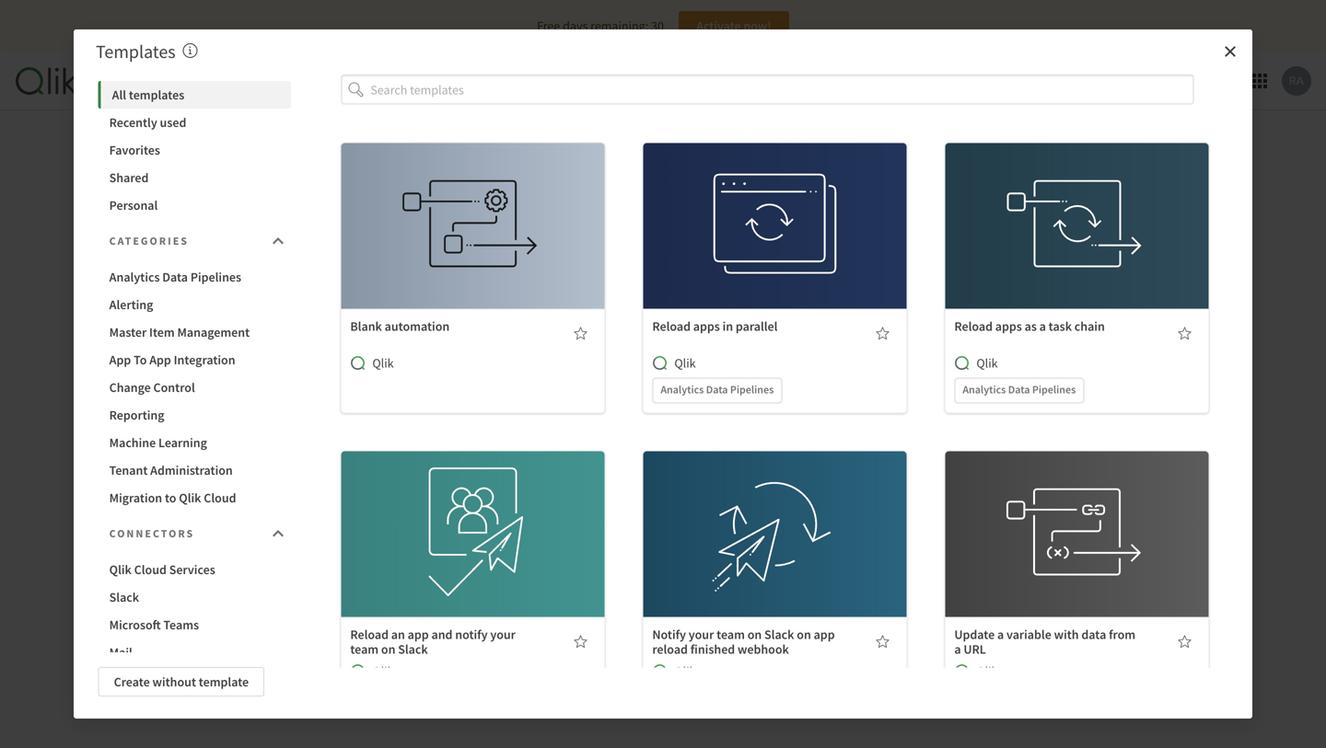 Task type: vqa. For each thing, say whether or not it's contained in the screenshot.
'Use template' "button" for Update a variable with data from a URL
yes



Task type: describe. For each thing, give the bounding box(es) containing it.
slack button
[[98, 584, 291, 612]]

1 horizontal spatial a
[[997, 627, 1004, 643]]

use template for reload apps as a task chain
[[1040, 198, 1113, 214]]

url
[[964, 642, 986, 658]]

use template button for blank automation
[[415, 211, 530, 241]]

recently
[[109, 114, 157, 131]]

use for update a variable with data from a url
[[1040, 506, 1061, 523]]

administration
[[150, 462, 233, 479]]

activate now!
[[696, 17, 772, 34]]

all
[[112, 87, 126, 103]]

details for a
[[1058, 238, 1096, 255]]

add to favorites image for blank automation
[[573, 327, 588, 341]]

metrics
[[263, 73, 304, 89]]

your inside reload an app and notify your team on slack
[[490, 627, 516, 643]]

add to favorites image for your
[[573, 635, 588, 650]]

machine learning
[[109, 435, 207, 451]]

migration
[[109, 490, 162, 507]]

use template button for reload apps as a task chain
[[1019, 191, 1135, 221]]

create automation button
[[587, 485, 739, 514]]

use for blank automation
[[436, 218, 457, 235]]

runs
[[206, 73, 234, 89]]

update a variable with data from a url
[[954, 627, 1136, 658]]

use for notify your team on slack on app reload finished webhook
[[738, 506, 759, 523]]

you
[[547, 452, 570, 470]]

categories
[[109, 234, 189, 248]]

details button for a
[[1019, 232, 1135, 261]]

use for reload apps as a task chain
[[1040, 198, 1061, 214]]

details for parallel
[[756, 238, 794, 255]]

2 app from the left
[[149, 352, 171, 368]]

data inside button
[[162, 269, 188, 286]]

mail button
[[98, 639, 291, 667]]

template for reload apps as a task chain
[[1063, 198, 1113, 214]]

templates
[[129, 87, 184, 103]]

change
[[109, 379, 151, 396]]

reload
[[652, 642, 688, 658]]

create without template button
[[98, 668, 264, 697]]

free days remaining: 30
[[537, 17, 664, 34]]

reload apps in parallel
[[652, 318, 778, 335]]

migration to qlik cloud button
[[98, 484, 291, 512]]

notify your team on slack on app reload finished webhook
[[652, 627, 835, 658]]

shared
[[109, 169, 149, 186]]

30
[[651, 17, 664, 34]]

qlik image for blank automation
[[350, 356, 365, 371]]

tenant administration button
[[98, 457, 291, 484]]

use template button for update a variable with data from a url
[[1019, 500, 1135, 529]]

connectors
[[109, 527, 195, 541]]

templates
[[96, 40, 176, 63]]

used
[[160, 114, 186, 131]]

add to favorites image for chain
[[1177, 327, 1192, 341]]

use for reload an app and notify your team on slack
[[436, 506, 457, 523]]

use template button for reload an app and notify your team on slack
[[415, 500, 530, 529]]

as
[[1025, 318, 1037, 335]]

blank automation
[[350, 318, 450, 335]]

activate
[[696, 17, 741, 34]]

team inside 'notify your team on slack on app reload finished webhook'
[[717, 627, 745, 643]]

qlik for reload apps as a task chain
[[977, 355, 998, 372]]

create for create without template
[[114, 674, 150, 691]]

an
[[391, 627, 405, 643]]

all templates
[[112, 87, 184, 103]]

microsoft
[[109, 617, 161, 634]]

chain
[[1075, 318, 1105, 335]]

control
[[153, 379, 195, 396]]

activate now! link
[[679, 11, 789, 41]]

pipelines inside button
[[190, 269, 241, 286]]

reload for reload apps as a task chain
[[954, 318, 993, 335]]

recently used button
[[98, 109, 291, 136]]

automations
[[106, 73, 177, 89]]

in
[[723, 318, 733, 335]]

slack inside button
[[109, 589, 139, 606]]

reload for reload apps in parallel
[[652, 318, 691, 335]]

update
[[954, 627, 995, 643]]

shared button
[[98, 164, 291, 192]]

teams
[[163, 617, 199, 634]]

qlik image for reload apps as a task chain
[[954, 356, 969, 371]]

personal
[[109, 197, 158, 214]]

not
[[592, 452, 613, 470]]

yet
[[760, 452, 779, 470]]

use for reload apps in parallel
[[738, 198, 759, 214]]

add to favorites image for notify your team on slack on app reload finished webhook
[[875, 635, 890, 650]]

parallel
[[736, 318, 778, 335]]

qlik for blank automation
[[372, 355, 394, 372]]

microsoft teams button
[[98, 612, 291, 639]]

your inside 'notify your team on slack on app reload finished webhook'
[[689, 627, 714, 643]]

master item management button
[[98, 319, 291, 346]]

add to favorites image for reload apps in parallel
[[875, 327, 890, 341]]

qlik image for notify your team on slack on app reload finished webhook
[[652, 665, 667, 679]]

metrics button
[[249, 52, 319, 111]]

pipelines for reload apps in parallel
[[730, 383, 774, 397]]

Search templates text field
[[371, 75, 1194, 105]]

management
[[177, 324, 250, 341]]

add to favorites image for from
[[1177, 635, 1192, 650]]

templates are pre-built automations that help you automate common business workflows. get started by selecting one of the pre-built templates or choose the blank canvas to build an automation from scratch. tooltip
[[183, 40, 198, 63]]

webhook
[[738, 642, 789, 658]]

recently used
[[109, 114, 186, 131]]

qlik inside button
[[109, 562, 132, 578]]

mail
[[109, 645, 132, 661]]

1 horizontal spatial on
[[748, 627, 762, 643]]

app to app integration
[[109, 352, 235, 368]]

categories button
[[98, 223, 291, 260]]

remaining:
[[590, 17, 649, 34]]

analytics data pipelines for reload apps in parallel
[[661, 383, 774, 397]]

use template for blank automation
[[436, 218, 509, 235]]

details button for parallel
[[717, 232, 832, 261]]

days
[[563, 17, 588, 34]]

analytics data pipelines button
[[98, 263, 291, 291]]

use template button for notify your team on slack on app reload finished webhook
[[717, 500, 832, 529]]

team inside reload an app and notify your team on slack
[[350, 642, 379, 658]]

details button for on
[[717, 540, 832, 570]]

favorites button
[[98, 136, 291, 164]]

qlik for update a variable with data from a url
[[977, 664, 998, 680]]

qlik for notify your team on slack on app reload finished webhook
[[674, 664, 696, 680]]

item
[[149, 324, 175, 341]]

template for notify your team on slack on app reload finished webhook
[[761, 506, 811, 523]]

use template for reload apps in parallel
[[738, 198, 811, 214]]

apps for in
[[693, 318, 720, 335]]

details button for and
[[415, 540, 530, 570]]

data
[[1082, 627, 1106, 643]]

use template for reload an app and notify your team on slack
[[436, 506, 509, 523]]

runs button
[[192, 52, 249, 111]]

automation for blank automation
[[385, 318, 450, 335]]

details button for with
[[1019, 540, 1135, 570]]



Task type: locate. For each thing, give the bounding box(es) containing it.
now!
[[744, 17, 772, 34]]

1 vertical spatial create
[[114, 674, 150, 691]]

0 horizontal spatial analytics
[[109, 269, 160, 286]]

notify
[[652, 627, 686, 643]]

qlik down connectors
[[109, 562, 132, 578]]

automation
[[385, 318, 450, 335], [659, 491, 724, 508]]

0 horizontal spatial your
[[490, 627, 516, 643]]

1 horizontal spatial analytics data pipelines
[[661, 383, 774, 397]]

details
[[756, 238, 794, 255], [1058, 238, 1096, 255], [454, 547, 492, 563], [756, 547, 794, 563], [1058, 547, 1096, 563]]

use template button
[[717, 191, 832, 221], [1019, 191, 1135, 221], [415, 211, 530, 241], [415, 500, 530, 529], [717, 500, 832, 529], [1019, 500, 1135, 529]]

create down mail
[[114, 674, 150, 691]]

qlik down reload apps as a task chain
[[977, 355, 998, 372]]

qlik image down url
[[954, 665, 969, 679]]

data for reload apps as a task chain
[[1008, 383, 1030, 397]]

1 horizontal spatial pipelines
[[730, 383, 774, 397]]

use
[[738, 198, 759, 214], [1040, 198, 1061, 214], [436, 218, 457, 235], [436, 506, 457, 523], [738, 506, 759, 523], [1040, 506, 1061, 523]]

analytics
[[109, 269, 160, 286], [661, 383, 704, 397], [963, 383, 1006, 397]]

1 horizontal spatial app
[[149, 352, 171, 368]]

analytics up alerting
[[109, 269, 160, 286]]

automation for create automation
[[659, 491, 724, 508]]

details for on
[[756, 547, 794, 563]]

2 your from the left
[[689, 627, 714, 643]]

qlik down the blank automation
[[372, 355, 394, 372]]

use template for update a variable with data from a url
[[1040, 506, 1113, 523]]

app inside 'notify your team on slack on app reload finished webhook'
[[814, 627, 835, 643]]

automations button
[[91, 52, 192, 111]]

apps for as
[[995, 318, 1022, 335]]

2 horizontal spatial reload
[[954, 318, 993, 335]]

app
[[109, 352, 131, 368], [149, 352, 171, 368]]

cloud inside button
[[134, 562, 167, 578]]

create for create automation
[[621, 491, 656, 508]]

microsoft teams
[[109, 617, 199, 634]]

template for blank automation
[[459, 218, 509, 235]]

cloud inside button
[[204, 490, 236, 507]]

qlik image down blank
[[350, 356, 365, 371]]

connections
[[333, 73, 403, 89]]

qlik image for update a variable with data from a url
[[954, 665, 969, 679]]

1 app from the left
[[109, 352, 131, 368]]

0 vertical spatial create
[[621, 491, 656, 508]]

1 horizontal spatial slack
[[398, 642, 428, 658]]

qlik image down reload apps in parallel
[[652, 356, 667, 371]]

reload apps as a task chain
[[954, 318, 1105, 335]]

team
[[717, 627, 745, 643], [350, 642, 379, 658]]

0 horizontal spatial data
[[162, 269, 188, 286]]

details for with
[[1058, 547, 1096, 563]]

1 horizontal spatial create
[[621, 491, 656, 508]]

migration to qlik cloud
[[109, 490, 236, 507]]

reload left "an" at bottom
[[350, 627, 389, 643]]

variable
[[1007, 627, 1052, 643]]

qlik right to
[[179, 490, 201, 507]]

qlik cloud services button
[[98, 556, 291, 584]]

alerting
[[109, 297, 153, 313]]

slack right finished at the bottom of the page
[[764, 627, 794, 643]]

1 vertical spatial automation
[[659, 491, 724, 508]]

2 horizontal spatial pipelines
[[1032, 383, 1076, 397]]

2 horizontal spatial analytics
[[963, 383, 1006, 397]]

analytics data pipelines down reload apps as a task chain
[[963, 383, 1076, 397]]

qlik image for reload an app and notify your team on slack
[[350, 665, 365, 679]]

to
[[134, 352, 147, 368]]

tab list containing automations
[[91, 52, 417, 111]]

1 horizontal spatial app
[[814, 627, 835, 643]]

automation down automations
[[659, 491, 724, 508]]

data down reload apps in parallel
[[706, 383, 728, 397]]

qlik image for reload apps in parallel
[[652, 356, 667, 371]]

reload
[[652, 318, 691, 335], [954, 318, 993, 335], [350, 627, 389, 643]]

cloud down tenant administration button
[[204, 490, 236, 507]]

on inside reload an app and notify your team on slack
[[381, 642, 396, 658]]

qlik image down reload an app and notify your team on slack
[[350, 665, 365, 679]]

task
[[1049, 318, 1072, 335]]

app inside reload an app and notify your team on slack
[[408, 627, 429, 643]]

finished
[[691, 642, 735, 658]]

add to favorites image
[[1177, 327, 1192, 341], [573, 635, 588, 650], [1177, 635, 1192, 650]]

change control
[[109, 379, 195, 396]]

pipelines for reload apps as a task chain
[[1032, 383, 1076, 397]]

1 app from the left
[[408, 627, 429, 643]]

qlik image down reload
[[652, 665, 667, 679]]

0 horizontal spatial apps
[[693, 318, 720, 335]]

create inside "button"
[[114, 674, 150, 691]]

a left url
[[954, 642, 961, 658]]

1 horizontal spatial data
[[706, 383, 728, 397]]

0 horizontal spatial reload
[[350, 627, 389, 643]]

and
[[431, 627, 453, 643]]

services
[[169, 562, 215, 578]]

analytics data pipelines up alerting button
[[109, 269, 241, 286]]

2 apps from the left
[[995, 318, 1022, 335]]

change control button
[[98, 374, 291, 402]]

on right webhook
[[797, 627, 811, 643]]

master
[[109, 324, 147, 341]]

reload an app and notify your team on slack
[[350, 627, 516, 658]]

qlik for reload apps in parallel
[[674, 355, 696, 372]]

any
[[650, 452, 673, 470]]

automations
[[676, 452, 757, 470]]

2 horizontal spatial on
[[797, 627, 811, 643]]

reload for reload an app and notify your team on slack
[[350, 627, 389, 643]]

2 horizontal spatial analytics data pipelines
[[963, 383, 1076, 397]]

reporting button
[[98, 402, 291, 429]]

analytics down reload apps in parallel
[[661, 383, 704, 397]]

machine learning button
[[98, 429, 291, 457]]

qlik image
[[350, 356, 365, 371], [954, 356, 969, 371], [954, 665, 969, 679]]

app right webhook
[[814, 627, 835, 643]]

master item management
[[109, 324, 250, 341]]

favorites
[[109, 142, 160, 158]]

template inside create without template "button"
[[199, 674, 249, 691]]

create automation
[[621, 491, 724, 508]]

connections button
[[319, 52, 417, 111]]

0 horizontal spatial app
[[408, 627, 429, 643]]

analytics data pipelines for reload apps as a task chain
[[963, 383, 1076, 397]]

template for reload apps in parallel
[[761, 198, 811, 214]]

slack up microsoft
[[109, 589, 139, 606]]

qlik
[[372, 355, 394, 372], [674, 355, 696, 372], [977, 355, 998, 372], [179, 490, 201, 507], [109, 562, 132, 578], [372, 664, 394, 680], [674, 664, 696, 680], [977, 664, 998, 680]]

learning
[[158, 435, 207, 451]]

app
[[408, 627, 429, 643], [814, 627, 835, 643]]

machine
[[109, 435, 156, 451]]

0 horizontal spatial pipelines
[[190, 269, 241, 286]]

reporting
[[109, 407, 164, 424]]

1 horizontal spatial team
[[717, 627, 745, 643]]

team right notify
[[717, 627, 745, 643]]

you do not have any automations yet
[[547, 452, 779, 470]]

1 your from the left
[[490, 627, 516, 643]]

team left "an" at bottom
[[350, 642, 379, 658]]

from
[[1109, 627, 1136, 643]]

pipelines down task at the top right of page
[[1032, 383, 1076, 397]]

0 horizontal spatial analytics data pipelines
[[109, 269, 241, 286]]

details button
[[717, 232, 832, 261], [1019, 232, 1135, 261], [415, 540, 530, 570], [717, 540, 832, 570], [1019, 540, 1135, 570]]

create down have at the bottom of the page
[[621, 491, 656, 508]]

data down reload apps as a task chain
[[1008, 383, 1030, 397]]

cloud
[[204, 490, 236, 507], [134, 562, 167, 578]]

automation inside button
[[659, 491, 724, 508]]

0 vertical spatial cloud
[[204, 490, 236, 507]]

your
[[490, 627, 516, 643], [689, 627, 714, 643]]

0 horizontal spatial on
[[381, 642, 396, 658]]

app left to
[[109, 352, 131, 368]]

0 horizontal spatial create
[[114, 674, 150, 691]]

slack inside 'notify your team on slack on app reload finished webhook'
[[764, 627, 794, 643]]

templates are pre-built automations that help you automate common business workflows. get started by selecting one of the pre-built templates or choose the blank canvas to build an automation from scratch. image
[[183, 43, 198, 58]]

integration
[[174, 352, 235, 368]]

all templates button
[[98, 81, 291, 109]]

cloud down connectors
[[134, 562, 167, 578]]

to
[[165, 490, 176, 507]]

pipelines down parallel
[[730, 383, 774, 397]]

personal button
[[98, 192, 291, 219]]

analytics for reload apps in parallel
[[661, 383, 704, 397]]

analytics down reload apps as a task chain
[[963, 383, 1006, 397]]

qlik inside button
[[179, 490, 201, 507]]

analytics data pipelines inside button
[[109, 269, 241, 286]]

have
[[616, 452, 647, 470]]

2 horizontal spatial data
[[1008, 383, 1030, 397]]

0 horizontal spatial team
[[350, 642, 379, 658]]

a right as
[[1039, 318, 1046, 335]]

on left "and"
[[381, 642, 396, 658]]

details for and
[[454, 547, 492, 563]]

app to app integration button
[[98, 346, 291, 374]]

use template button for reload apps in parallel
[[717, 191, 832, 221]]

2 horizontal spatial a
[[1039, 318, 1046, 335]]

2 horizontal spatial slack
[[764, 627, 794, 643]]

qlik cloud services
[[109, 562, 215, 578]]

1 horizontal spatial reload
[[652, 318, 691, 335]]

use template for notify your team on slack on app reload finished webhook
[[738, 506, 811, 523]]

do
[[573, 452, 589, 470]]

pipelines
[[190, 269, 241, 286], [730, 383, 774, 397], [1032, 383, 1076, 397]]

tab list
[[91, 52, 417, 111]]

analytics inside button
[[109, 269, 160, 286]]

qlik image down reload apps as a task chain
[[954, 356, 969, 371]]

slack left "and"
[[398, 642, 428, 658]]

qlik down reload
[[674, 664, 696, 680]]

reload left in
[[652, 318, 691, 335]]

template for update a variable with data from a url
[[1063, 506, 1113, 523]]

without
[[152, 674, 196, 691]]

app right to
[[149, 352, 171, 368]]

on right finished at the bottom of the page
[[748, 627, 762, 643]]

apps
[[693, 318, 720, 335], [995, 318, 1022, 335]]

data for reload apps in parallel
[[706, 383, 728, 397]]

0 horizontal spatial cloud
[[134, 562, 167, 578]]

notify
[[455, 627, 488, 643]]

1 horizontal spatial automation
[[659, 491, 724, 508]]

reload left as
[[954, 318, 993, 335]]

0 horizontal spatial a
[[954, 642, 961, 658]]

add to favorites image
[[573, 327, 588, 341], [875, 327, 890, 341], [875, 635, 890, 650]]

template for reload an app and notify your team on slack
[[459, 506, 509, 523]]

1 horizontal spatial cloud
[[204, 490, 236, 507]]

app right "an" at bottom
[[408, 627, 429, 643]]

qlik down url
[[977, 664, 998, 680]]

a right update
[[997, 627, 1004, 643]]

apps left in
[[693, 318, 720, 335]]

analytics for reload apps as a task chain
[[963, 383, 1006, 397]]

free
[[537, 17, 560, 34]]

1 vertical spatial cloud
[[134, 562, 167, 578]]

qlik for reload an app and notify your team on slack
[[372, 664, 394, 680]]

qlik down "an" at bottom
[[372, 664, 394, 680]]

create inside button
[[621, 491, 656, 508]]

tenant
[[109, 462, 148, 479]]

data up alerting button
[[162, 269, 188, 286]]

close image
[[1223, 44, 1238, 59]]

0 horizontal spatial slack
[[109, 589, 139, 606]]

2 app from the left
[[814, 627, 835, 643]]

1 horizontal spatial apps
[[995, 318, 1022, 335]]

0 horizontal spatial app
[[109, 352, 131, 368]]

automation right blank
[[385, 318, 450, 335]]

qlik image
[[652, 356, 667, 371], [350, 665, 365, 679], [652, 665, 667, 679]]

tenant administration
[[109, 462, 233, 479]]

0 horizontal spatial automation
[[385, 318, 450, 335]]

1 apps from the left
[[693, 318, 720, 335]]

reload inside reload an app and notify your team on slack
[[350, 627, 389, 643]]

blank
[[350, 318, 382, 335]]

1 horizontal spatial analytics
[[661, 383, 704, 397]]

1 horizontal spatial your
[[689, 627, 714, 643]]

qlik down reload apps in parallel
[[674, 355, 696, 372]]

pipelines up alerting button
[[190, 269, 241, 286]]

apps left as
[[995, 318, 1022, 335]]

use template
[[738, 198, 811, 214], [1040, 198, 1113, 214], [436, 218, 509, 235], [436, 506, 509, 523], [738, 506, 811, 523], [1040, 506, 1113, 523]]

analytics data pipelines down reload apps in parallel
[[661, 383, 774, 397]]

0 vertical spatial automation
[[385, 318, 450, 335]]

slack inside reload an app and notify your team on slack
[[398, 642, 428, 658]]



